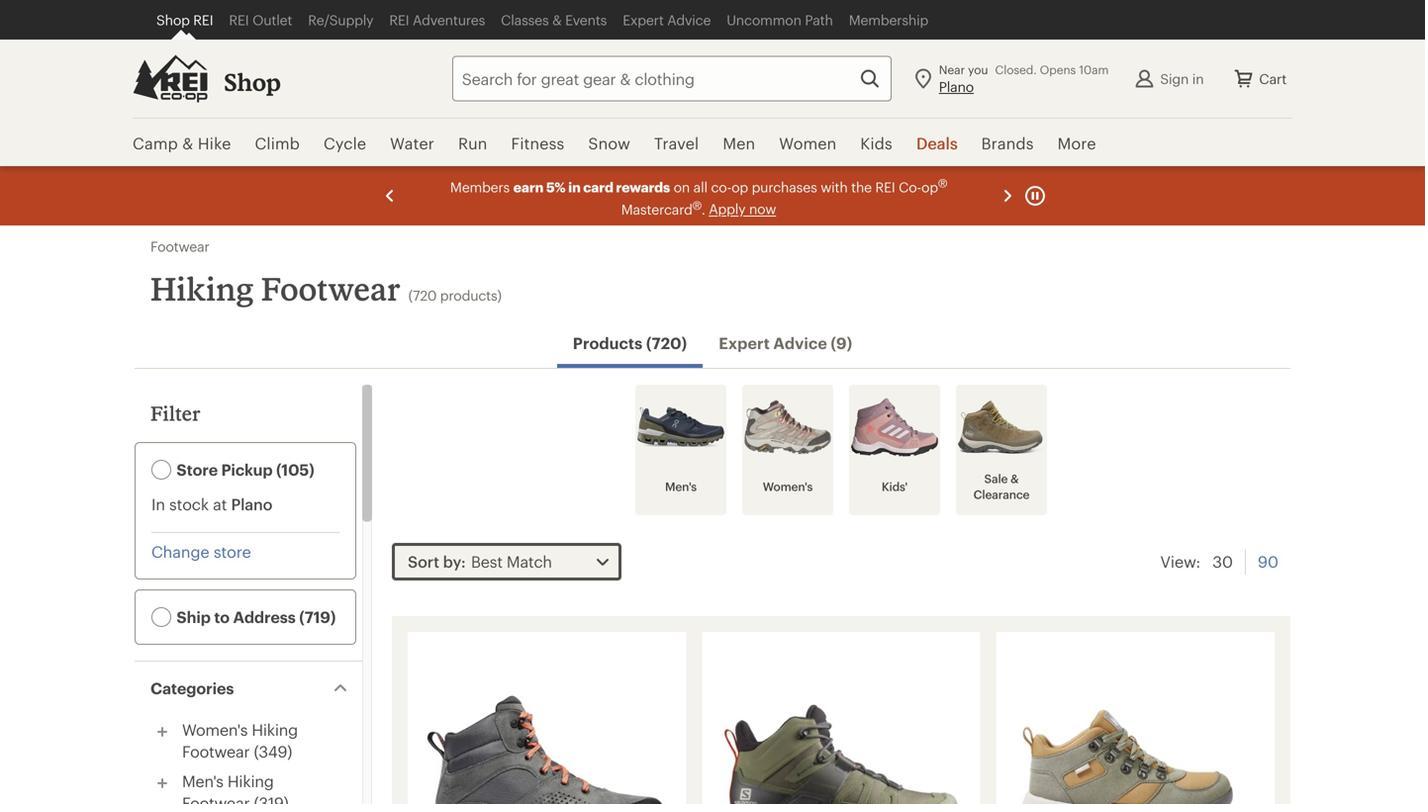 Task type: vqa. For each thing, say whether or not it's contained in the screenshot.
Exped
no



Task type: locate. For each thing, give the bounding box(es) containing it.
next message image
[[996, 184, 1020, 208]]

2 vertical spatial &
[[1011, 472, 1019, 486]]

expert right events
[[623, 12, 664, 28]]

0 vertical spatial &
[[553, 12, 562, 28]]

expert advice (9) button
[[703, 323, 868, 364]]

5%
[[546, 179, 566, 195]]

footwear inside men's hiking footwear
[[182, 794, 250, 805]]

path
[[805, 12, 833, 28]]

® right co-
[[938, 176, 948, 190]]

1 horizontal spatial ®
[[938, 176, 948, 190]]

0 horizontal spatial shop
[[156, 12, 190, 28]]

in
[[151, 495, 165, 514]]

in inside "members earn 5% in card rewards on all co-op purchases with the rei co-op ®"
[[568, 179, 581, 195]]

0 horizontal spatial expert
[[623, 12, 664, 28]]

men's right toggle men%27s-hiking-footwear sub-items icon
[[182, 773, 224, 791]]

stock
[[169, 495, 209, 514]]

0 vertical spatial in
[[1193, 71, 1204, 87]]

1 horizontal spatial op
[[922, 179, 938, 195]]

0 vertical spatial expert
[[623, 12, 664, 28]]

hiking up (349)
[[252, 721, 298, 740]]

in right sign
[[1193, 71, 1204, 87]]

sale
[[985, 472, 1008, 486]]

0 horizontal spatial women's
[[182, 721, 248, 740]]

women's
[[763, 480, 813, 494], [182, 721, 248, 740]]

0 horizontal spatial op
[[732, 179, 748, 195]]

None field
[[452, 56, 892, 101]]

near you closed. opens 10am plano
[[939, 62, 1109, 95]]

women's for women's
[[763, 480, 813, 494]]

rei co-op trailmade waterproof hiking boots - women's 0 image
[[1008, 644, 1263, 805]]

1 vertical spatial men's
[[182, 773, 224, 791]]

shop for shop rei
[[156, 12, 190, 28]]

1 horizontal spatial plano
[[939, 79, 974, 95]]

re/supply
[[308, 12, 374, 28]]

1 horizontal spatial expert
[[719, 334, 770, 352]]

90 link
[[1258, 549, 1279, 575]]

members earn 5% in card rewards on all co-op purchases with the rei co-op ®
[[450, 176, 948, 195]]

&
[[553, 12, 562, 28], [182, 134, 194, 152], [1011, 472, 1019, 486]]

1 vertical spatial women's
[[182, 721, 248, 740]]

advice inside button
[[774, 334, 827, 352]]

more button
[[1046, 119, 1108, 168]]

water button
[[378, 119, 446, 168]]

1 vertical spatial shop
[[224, 68, 281, 96]]

0 horizontal spatial ®
[[693, 198, 702, 212]]

men's link
[[638, 387, 725, 514]]

1 vertical spatial advice
[[774, 334, 827, 352]]

& left hike
[[182, 134, 194, 152]]

advice for expert advice (9)
[[774, 334, 827, 352]]

& inside sale & clearance
[[1011, 472, 1019, 486]]

op down 'deals' dropdown button
[[922, 179, 938, 195]]

shop
[[156, 12, 190, 28], [224, 68, 281, 96]]

1 horizontal spatial women's
[[763, 480, 813, 494]]

& for camp
[[182, 134, 194, 152]]

expert for expert advice
[[623, 12, 664, 28]]

salomon x ultra 4 mid gore-tex hiking boots - men's 0 image
[[714, 644, 969, 805]]

women's down categories
[[182, 721, 248, 740]]

& inside camp & hike dropdown button
[[182, 134, 194, 152]]

near
[[939, 62, 965, 77]]

Search for great gear & clothing text field
[[452, 56, 892, 101]]

water
[[390, 134, 435, 152]]

(105)
[[276, 461, 314, 479]]

products)
[[440, 288, 502, 303]]

expert inside expert advice link
[[623, 12, 664, 28]]

brands
[[982, 134, 1034, 152]]

1 op from the left
[[732, 179, 748, 195]]

advice for expert advice
[[667, 12, 711, 28]]

hiking
[[150, 270, 254, 308], [252, 721, 298, 740], [228, 773, 274, 791]]

expert right (720)
[[719, 334, 770, 352]]

camp
[[133, 134, 178, 152]]

(719)
[[299, 608, 336, 627]]

hiking down (349)
[[228, 773, 274, 791]]

men's down men's image
[[665, 480, 697, 494]]

plano right at
[[231, 495, 273, 514]]

0 vertical spatial hiking
[[150, 270, 254, 308]]

rei right the
[[876, 179, 896, 195]]

women's hiking footwear link
[[182, 721, 298, 761]]

1 vertical spatial ®
[[693, 198, 702, 212]]

categories button
[[135, 662, 362, 716]]

deals
[[917, 134, 958, 152]]

snow button
[[577, 119, 642, 168]]

toggle men%27s-hiking-footwear sub-items image
[[150, 772, 174, 796]]

1 vertical spatial hiking
[[252, 721, 298, 740]]

hiking down the footwear link
[[150, 270, 254, 308]]

the
[[852, 179, 872, 195]]

travel
[[654, 134, 699, 152]]

now
[[749, 201, 776, 217]]

hiking footwear (720 products)
[[150, 270, 502, 308]]

0 vertical spatial plano
[[939, 79, 974, 95]]

0 vertical spatial women's
[[763, 480, 813, 494]]

0 horizontal spatial advice
[[667, 12, 711, 28]]

hiking for women's hiking footwear
[[252, 721, 298, 740]]

at
[[213, 495, 227, 514]]

men's inside men's hiking footwear
[[182, 773, 224, 791]]

classes
[[501, 12, 549, 28]]

plano down near
[[939, 79, 974, 95]]

cart link
[[1220, 55, 1299, 102]]

0 horizontal spatial &
[[182, 134, 194, 152]]

1 vertical spatial expert
[[719, 334, 770, 352]]

store
[[214, 543, 251, 561]]

90
[[1258, 553, 1279, 571]]

advice up search for great gear & clothing text box at the top of page
[[667, 12, 711, 28]]

op up apply now
[[732, 179, 748, 195]]

0 horizontal spatial plano
[[231, 495, 273, 514]]

shop for shop
[[224, 68, 281, 96]]

expert advice
[[623, 12, 711, 28]]

advice left the (9)
[[774, 334, 827, 352]]

shop banner
[[0, 0, 1426, 168]]

footwear inside women's hiking footwear
[[182, 743, 250, 761]]

deals button
[[905, 119, 970, 168]]

1 horizontal spatial shop
[[224, 68, 281, 96]]

hiking inside men's hiking footwear
[[228, 773, 274, 791]]

to
[[214, 608, 230, 627]]

advice
[[667, 12, 711, 28], [774, 334, 827, 352]]

sale & clearance
[[974, 472, 1030, 502]]

rei
[[193, 12, 213, 28], [229, 12, 249, 28], [389, 12, 409, 28], [876, 179, 896, 195]]

expert inside 'expert advice (9)' button
[[719, 334, 770, 352]]

rei left the rei outlet "link" at top left
[[193, 12, 213, 28]]

none search field inside shop banner
[[417, 56, 892, 101]]

women's down women's image
[[763, 480, 813, 494]]

shop up rei co-op, go to rei.com home page link
[[156, 12, 190, 28]]

apply
[[709, 201, 746, 217]]

danner inquire chukka mid hiking boots - women's 0 image
[[420, 644, 675, 805]]

1 vertical spatial in
[[568, 179, 581, 195]]

in right 5%
[[568, 179, 581, 195]]

pause banner message scrolling image
[[1024, 184, 1047, 208]]

0 vertical spatial men's
[[665, 480, 697, 494]]

& left events
[[553, 12, 562, 28]]

® down 'all'
[[693, 198, 702, 212]]

more
[[1058, 134, 1097, 152]]

1 horizontal spatial men's
[[665, 480, 697, 494]]

women's link
[[744, 387, 832, 514]]

1 vertical spatial &
[[182, 134, 194, 152]]

view:
[[1161, 553, 1201, 571]]

& for sale
[[1011, 472, 1019, 486]]

climb button
[[243, 119, 312, 168]]

2 op from the left
[[922, 179, 938, 195]]

2 vertical spatial hiking
[[228, 773, 274, 791]]

men button
[[711, 119, 768, 168]]

0 horizontal spatial men's
[[182, 773, 224, 791]]

30
[[1213, 553, 1234, 571]]

2 horizontal spatial &
[[1011, 472, 1019, 486]]

women's for women's hiking footwear
[[182, 721, 248, 740]]

in
[[1193, 71, 1204, 87], [568, 179, 581, 195]]

apply now
[[709, 201, 776, 217]]

advice inside shop banner
[[667, 12, 711, 28]]

rei outlet link
[[221, 0, 300, 40]]

kids' image
[[851, 393, 939, 462]]

®
[[938, 176, 948, 190], [693, 198, 702, 212]]

promotional messages marquee
[[0, 166, 1426, 226]]

in stock at plano
[[151, 495, 273, 514]]

co-
[[711, 179, 732, 195]]

hiking inside women's hiking footwear
[[252, 721, 298, 740]]

& inside classes & events link
[[553, 12, 562, 28]]

earn
[[513, 179, 544, 195]]

op
[[732, 179, 748, 195], [922, 179, 938, 195]]

shop down the rei outlet "link" at top left
[[224, 68, 281, 96]]

rei left adventures
[[389, 12, 409, 28]]

clearance
[[974, 488, 1030, 502]]

adventures
[[413, 12, 485, 28]]

plano inside near you closed. opens 10am plano
[[939, 79, 974, 95]]

0 vertical spatial ®
[[938, 176, 948, 190]]

shop inside shop rei link
[[156, 12, 190, 28]]

women's inside women's hiking footwear
[[182, 721, 248, 740]]

men's hiking footwear
[[182, 773, 274, 805]]

1 horizontal spatial &
[[553, 12, 562, 28]]

search image
[[858, 67, 882, 91]]

pickup
[[221, 461, 273, 479]]

0 vertical spatial shop
[[156, 12, 190, 28]]

1 horizontal spatial in
[[1193, 71, 1204, 87]]

hiking for men's hiking footwear
[[228, 773, 274, 791]]

ship to address (719)
[[173, 608, 336, 627]]

in inside shop banner
[[1193, 71, 1204, 87]]

kids'
[[882, 480, 908, 494]]

0 horizontal spatial in
[[568, 179, 581, 195]]

None search field
[[417, 56, 892, 101]]

rei inside "members earn 5% in card rewards on all co-op purchases with the rei co-op ®"
[[876, 179, 896, 195]]

outlet
[[253, 12, 292, 28]]

1 horizontal spatial advice
[[774, 334, 827, 352]]

plano
[[939, 79, 974, 95], [231, 495, 273, 514]]

0 vertical spatial advice
[[667, 12, 711, 28]]

expert
[[623, 12, 664, 28], [719, 334, 770, 352]]

men's
[[665, 480, 697, 494], [182, 773, 224, 791]]

& right sale
[[1011, 472, 1019, 486]]

cycle button
[[312, 119, 378, 168]]



Task type: describe. For each thing, give the bounding box(es) containing it.
rei outlet
[[229, 12, 292, 28]]

10am
[[1079, 62, 1109, 77]]

run
[[458, 134, 488, 152]]

camp & hike
[[133, 134, 231, 152]]

opens
[[1040, 62, 1076, 77]]

men's for men's hiking footwear
[[182, 773, 224, 791]]

shop rei link
[[148, 0, 221, 40]]

hike
[[198, 134, 231, 152]]

you
[[968, 62, 988, 77]]

rei co-op, go to rei.com home page image
[[133, 55, 208, 102]]

sale & clearance link
[[958, 387, 1045, 514]]

sign in link
[[1125, 59, 1212, 99]]

cart
[[1260, 71, 1287, 87]]

members
[[450, 179, 510, 195]]

® inside "members earn 5% in card rewards on all co-op purchases with the rei co-op ®"
[[938, 176, 948, 190]]

change store
[[151, 543, 251, 561]]

men's hiking footwear link
[[182, 773, 274, 805]]

closed.
[[995, 62, 1037, 77]]

expert advice link
[[615, 0, 719, 40]]

men
[[723, 134, 756, 152]]

re/supply link
[[300, 0, 382, 40]]

address
[[233, 608, 296, 627]]

products (720) button
[[557, 323, 703, 368]]

kids' link
[[851, 387, 939, 514]]

classes & events
[[501, 12, 607, 28]]

uncommon path
[[727, 12, 833, 28]]

rewards
[[616, 179, 670, 195]]

(349)
[[254, 743, 292, 761]]

classes & events link
[[493, 0, 615, 40]]

fitness button
[[499, 119, 577, 168]]

rei left the outlet
[[229, 12, 249, 28]]

store pickup (105)
[[173, 461, 314, 479]]

men's for men's
[[665, 480, 697, 494]]

card
[[583, 179, 614, 195]]

snow
[[588, 134, 631, 152]]

footwear link
[[150, 238, 210, 255]]

women's image
[[744, 393, 832, 462]]

rei adventures link
[[382, 0, 493, 40]]

women
[[779, 134, 837, 152]]

change store button
[[151, 542, 251, 563]]

rei co-op, go to rei.com home page link
[[133, 55, 208, 102]]

expert advice (9)
[[719, 334, 853, 352]]

camp & hike button
[[133, 119, 243, 168]]

uncommon path link
[[719, 0, 841, 40]]

brands button
[[970, 119, 1046, 168]]

fitness
[[511, 134, 565, 152]]

previous message image
[[378, 184, 402, 208]]

expert for expert advice (9)
[[719, 334, 770, 352]]

products (720)
[[573, 334, 687, 352]]

shop rei
[[156, 12, 213, 28]]

all
[[694, 179, 708, 195]]

sale & clearance image
[[958, 393, 1045, 462]]

(720
[[409, 288, 437, 303]]

® inside mastercard ® .
[[693, 198, 702, 212]]

mastercard ® .
[[621, 198, 706, 217]]

rei adventures
[[389, 12, 485, 28]]

categories
[[150, 680, 234, 698]]

travel button
[[642, 119, 711, 168]]

membership link
[[841, 0, 937, 40]]

membership
[[849, 12, 929, 28]]

women's hiking footwear
[[182, 721, 298, 761]]

mastercard
[[621, 201, 693, 217]]

co-
[[899, 179, 922, 195]]

climb
[[255, 134, 300, 152]]

1 vertical spatial plano
[[231, 495, 273, 514]]

cycle
[[324, 134, 366, 152]]

sign in
[[1161, 71, 1204, 87]]

uncommon
[[727, 12, 802, 28]]

(720)
[[646, 334, 687, 352]]

& for classes
[[553, 12, 562, 28]]

on
[[674, 179, 690, 195]]

ship
[[177, 608, 211, 627]]

men's image
[[638, 393, 725, 462]]

purchases
[[752, 179, 817, 195]]

none field inside shop banner
[[452, 56, 892, 101]]

kids
[[861, 134, 893, 152]]

(9)
[[831, 334, 853, 352]]

.
[[702, 201, 706, 217]]

ship to address (719) button
[[140, 595, 351, 641]]

events
[[565, 12, 607, 28]]

toggle women%27s-hiking-footwear sub-items image
[[150, 721, 174, 744]]



